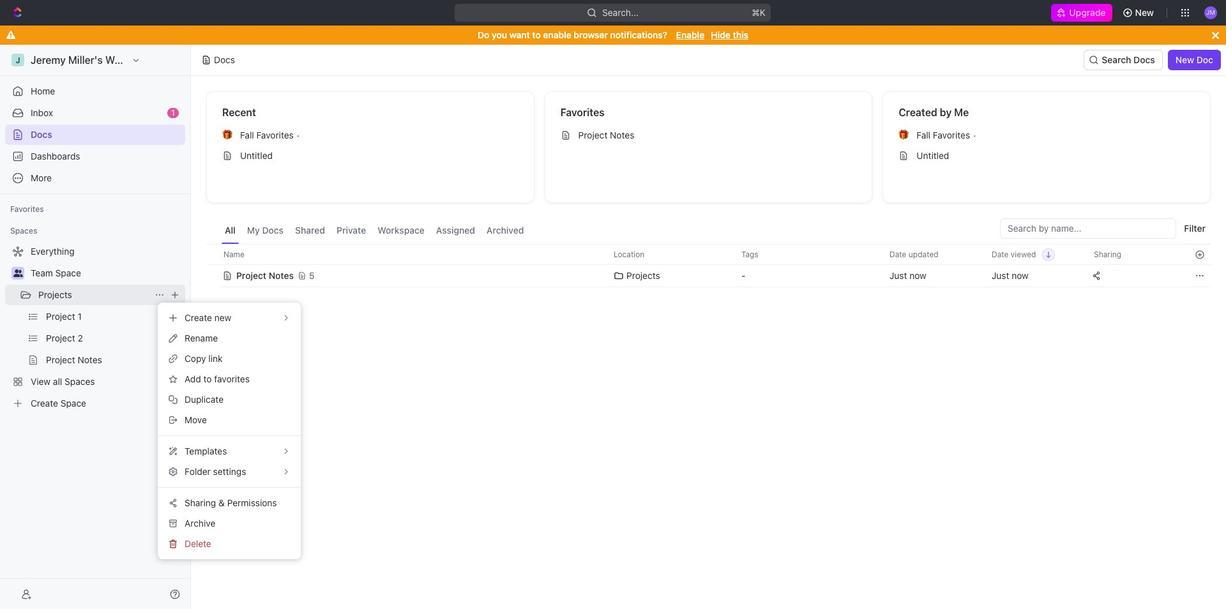 Task type: vqa. For each thing, say whether or not it's contained in the screenshot.
the Email, comma or space separated text box
no



Task type: describe. For each thing, give the bounding box(es) containing it.
tree inside sidebar navigation
[[5, 241, 185, 414]]

create new button
[[163, 308, 296, 328]]

fall for created by me
[[917, 130, 931, 141]]

project notes link
[[556, 125, 862, 146]]

home link
[[5, 81, 185, 102]]

favorites button
[[5, 202, 49, 217]]

&
[[219, 498, 225, 508]]

0 vertical spatial notes
[[610, 130, 635, 141]]

archive link
[[163, 514, 296, 534]]

projects inside table
[[627, 270, 660, 281]]

created
[[899, 107, 938, 118]]

workspace
[[378, 225, 425, 236]]

1 horizontal spatial project
[[579, 130, 608, 141]]

recent
[[222, 107, 256, 118]]

all
[[225, 225, 236, 236]]

new doc
[[1176, 54, 1214, 65]]

team space link
[[31, 263, 183, 284]]

upgrade link
[[1052, 4, 1113, 22]]

search
[[1102, 54, 1132, 65]]

my
[[247, 225, 260, 236]]

templates link
[[163, 441, 296, 462]]

rename
[[185, 333, 218, 344]]

untitled link for created by me
[[894, 146, 1200, 166]]

private
[[337, 225, 366, 236]]

1
[[171, 108, 175, 118]]

space
[[55, 268, 81, 279]]

projects inside projects link
[[38, 289, 72, 300]]

enable
[[676, 29, 705, 40]]

new
[[214, 312, 231, 323]]

hide
[[711, 29, 731, 40]]

favorites
[[214, 374, 250, 385]]

archive
[[185, 518, 216, 529]]

me
[[955, 107, 969, 118]]

date updated button
[[882, 245, 947, 264]]

notes inside table
[[269, 270, 294, 281]]

dashboards
[[31, 151, 80, 162]]

tags
[[742, 249, 759, 259]]

folder
[[185, 466, 211, 477]]

sharing & permissions
[[185, 498, 277, 508]]

add to favorites link
[[163, 369, 296, 390]]

date for date viewed
[[992, 249, 1009, 259]]

do
[[478, 29, 490, 40]]

⌘k
[[752, 7, 766, 18]]

notifications?
[[610, 29, 668, 40]]

new for new doc
[[1176, 54, 1195, 65]]

1 horizontal spatial project notes
[[579, 130, 635, 141]]

2 just now from the left
[[992, 270, 1029, 281]]

team
[[31, 268, 53, 279]]

docs link
[[5, 125, 185, 145]]

private button
[[333, 218, 369, 244]]

browser
[[574, 29, 608, 40]]

want
[[510, 29, 530, 40]]

date for date updated
[[890, 249, 907, 259]]

create new
[[185, 312, 231, 323]]

move
[[185, 415, 207, 425]]

settings
[[213, 466, 246, 477]]

copy
[[185, 353, 206, 364]]

new button
[[1118, 3, 1162, 23]]

delete
[[185, 539, 211, 549]]

viewed
[[1011, 249, 1036, 259]]

assigned button
[[433, 218, 478, 244]]

created by me
[[899, 107, 969, 118]]

name
[[224, 249, 245, 259]]

you
[[492, 29, 507, 40]]

fall favorites • for recent
[[240, 130, 300, 141]]

project notes inside table
[[236, 270, 294, 281]]

location
[[614, 249, 645, 259]]

link
[[208, 353, 223, 364]]

search docs button
[[1084, 50, 1163, 70]]

assigned
[[436, 225, 475, 236]]

create
[[185, 312, 212, 323]]

sharing for sharing & permissions
[[185, 498, 216, 508]]

duplicate
[[185, 394, 224, 405]]

search docs
[[1102, 54, 1155, 65]]

favorites inside favorites button
[[10, 204, 44, 214]]

add to favorites
[[185, 374, 250, 385]]

by
[[940, 107, 952, 118]]

dashboards link
[[5, 146, 185, 167]]

copy link link
[[163, 349, 296, 369]]



Task type: locate. For each thing, give the bounding box(es) containing it.
0 horizontal spatial new
[[1136, 7, 1154, 18]]

1 horizontal spatial just now
[[992, 270, 1029, 281]]

cell
[[206, 264, 220, 287]]

tab list
[[222, 218, 527, 244]]

1 horizontal spatial notes
[[610, 130, 635, 141]]

0 vertical spatial projects
[[627, 270, 660, 281]]

projects down team space
[[38, 289, 72, 300]]

just now down 'date viewed'
[[992, 270, 1029, 281]]

move link
[[163, 410, 296, 431]]

date viewed
[[992, 249, 1036, 259]]

1 untitled link from the left
[[217, 146, 524, 166]]

archived button
[[484, 218, 527, 244]]

duplicate link
[[163, 390, 296, 410]]

0 horizontal spatial 🎁
[[222, 130, 233, 140]]

1 horizontal spatial fall
[[917, 130, 931, 141]]

do you want to enable browser notifications? enable hide this
[[478, 29, 749, 40]]

now down date updated button
[[910, 270, 927, 281]]

docs right my
[[262, 225, 284, 236]]

to right add
[[203, 374, 212, 385]]

docs inside 'link'
[[31, 129, 52, 140]]

0 horizontal spatial date
[[890, 249, 907, 259]]

enable
[[543, 29, 572, 40]]

projects link
[[38, 285, 149, 305]]

create new link
[[163, 308, 296, 328]]

1 vertical spatial sharing
[[185, 498, 216, 508]]

1 horizontal spatial untitled link
[[894, 146, 1200, 166]]

search...
[[603, 7, 639, 18]]

2 untitled from the left
[[917, 150, 950, 161]]

1 • from the left
[[296, 130, 300, 140]]

projects down location
[[627, 270, 660, 281]]

1 vertical spatial notes
[[269, 270, 294, 281]]

to right want on the top left of the page
[[532, 29, 541, 40]]

1 horizontal spatial sharing
[[1094, 249, 1122, 259]]

delete link
[[163, 534, 296, 554]]

docs
[[214, 54, 235, 65], [1134, 54, 1155, 65], [31, 129, 52, 140], [262, 225, 284, 236]]

fall down the created
[[917, 130, 931, 141]]

0 horizontal spatial •
[[296, 130, 300, 140]]

templates button
[[163, 441, 296, 462]]

row down tags
[[206, 263, 1211, 289]]

fall for recent
[[240, 130, 254, 141]]

1 untitled from the left
[[240, 150, 273, 161]]

untitled link
[[217, 146, 524, 166], [894, 146, 1200, 166]]

2 just from the left
[[992, 270, 1010, 281]]

1 row from the top
[[206, 244, 1211, 265]]

sharing up archive
[[185, 498, 216, 508]]

new for new
[[1136, 7, 1154, 18]]

new inside new button
[[1136, 7, 1154, 18]]

projects
[[627, 270, 660, 281], [38, 289, 72, 300]]

user group image
[[13, 270, 23, 277]]

just now
[[890, 270, 927, 281], [992, 270, 1029, 281]]

• for recent
[[296, 130, 300, 140]]

date left viewed
[[992, 249, 1009, 259]]

🎁 down the created
[[899, 130, 909, 140]]

archived
[[487, 225, 524, 236]]

0 vertical spatial project
[[579, 130, 608, 141]]

shared button
[[292, 218, 328, 244]]

inbox
[[31, 107, 53, 118]]

rename link
[[163, 328, 296, 349]]

1 horizontal spatial new
[[1176, 54, 1195, 65]]

1 vertical spatial new
[[1176, 54, 1195, 65]]

row up the -
[[206, 244, 1211, 265]]

fall favorites • down the by
[[917, 130, 977, 141]]

0 horizontal spatial just now
[[890, 270, 927, 281]]

new doc button
[[1168, 50, 1221, 70]]

2 🎁 from the left
[[899, 130, 909, 140]]

1 vertical spatial project
[[236, 270, 266, 281]]

doc
[[1197, 54, 1214, 65]]

1 horizontal spatial 🎁
[[899, 130, 909, 140]]

5
[[309, 270, 315, 281]]

just down 'date viewed'
[[992, 270, 1010, 281]]

0 horizontal spatial untitled
[[240, 150, 273, 161]]

0 horizontal spatial untitled link
[[217, 146, 524, 166]]

0 horizontal spatial project notes
[[236, 270, 294, 281]]

this
[[733, 29, 749, 40]]

row containing project notes
[[206, 263, 1211, 289]]

my docs
[[247, 225, 284, 236]]

favorites
[[561, 107, 605, 118], [256, 130, 294, 141], [933, 130, 970, 141], [10, 204, 44, 214]]

fall down recent
[[240, 130, 254, 141]]

fall
[[240, 130, 254, 141], [917, 130, 931, 141]]

untitled
[[240, 150, 273, 161], [917, 150, 950, 161]]

🎁 for created by me
[[899, 130, 909, 140]]

1 date from the left
[[890, 249, 907, 259]]

project
[[579, 130, 608, 141], [236, 270, 266, 281]]

1 just now from the left
[[890, 270, 927, 281]]

untitled link for recent
[[217, 146, 524, 166]]

all button
[[222, 218, 239, 244]]

just now down date updated button
[[890, 270, 927, 281]]

date viewed button
[[984, 245, 1056, 264]]

untitled for created by me
[[917, 150, 950, 161]]

updated
[[909, 249, 939, 259]]

1 horizontal spatial date
[[992, 249, 1009, 259]]

2 date from the left
[[992, 249, 1009, 259]]

now down the date viewed button
[[1012, 270, 1029, 281]]

• for created by me
[[973, 130, 977, 140]]

table containing project notes
[[206, 244, 1211, 289]]

sharing & permissions link
[[163, 493, 296, 514]]

new up search docs
[[1136, 7, 1154, 18]]

just down date updated button
[[890, 270, 907, 281]]

just
[[890, 270, 907, 281], [992, 270, 1010, 281]]

date inside button
[[992, 249, 1009, 259]]

column header inside table
[[206, 244, 220, 265]]

untitled down recent
[[240, 150, 273, 161]]

2 now from the left
[[1012, 270, 1029, 281]]

table
[[206, 244, 1211, 289]]

1 vertical spatial project notes
[[236, 270, 294, 281]]

row
[[206, 244, 1211, 265], [206, 263, 1211, 289]]

docs right search
[[1134, 54, 1155, 65]]

new left doc
[[1176, 54, 1195, 65]]

sharing
[[1094, 249, 1122, 259], [185, 498, 216, 508]]

sidebar navigation
[[0, 45, 191, 609]]

0 horizontal spatial project
[[236, 270, 266, 281]]

folder settings link
[[163, 462, 296, 482]]

folder settings
[[185, 466, 246, 477]]

2 fall from the left
[[917, 130, 931, 141]]

2 • from the left
[[973, 130, 977, 140]]

docs down inbox on the left top of the page
[[31, 129, 52, 140]]

docs inside tab list
[[262, 225, 284, 236]]

0 vertical spatial to
[[532, 29, 541, 40]]

date left updated
[[890, 249, 907, 259]]

1 horizontal spatial to
[[532, 29, 541, 40]]

0 horizontal spatial now
[[910, 270, 927, 281]]

date updated
[[890, 249, 939, 259]]

team space
[[31, 268, 81, 279]]

2 fall favorites • from the left
[[917, 130, 977, 141]]

fall favorites • down recent
[[240, 130, 300, 141]]

home
[[31, 86, 55, 96]]

2 row from the top
[[206, 263, 1211, 289]]

project notes
[[579, 130, 635, 141], [236, 270, 294, 281]]

now
[[910, 270, 927, 281], [1012, 270, 1029, 281]]

1 horizontal spatial now
[[1012, 270, 1029, 281]]

1 now from the left
[[910, 270, 927, 281]]

0 horizontal spatial to
[[203, 374, 212, 385]]

tab list containing all
[[222, 218, 527, 244]]

new inside new doc button
[[1176, 54, 1195, 65]]

new
[[1136, 7, 1154, 18], [1176, 54, 1195, 65]]

spaces
[[10, 226, 37, 236]]

1 fall favorites • from the left
[[240, 130, 300, 141]]

Search by name... text field
[[1008, 219, 1169, 238]]

tree
[[5, 241, 185, 414]]

1 horizontal spatial untitled
[[917, 150, 950, 161]]

0 vertical spatial project notes
[[579, 130, 635, 141]]

1 vertical spatial projects
[[38, 289, 72, 300]]

0 horizontal spatial projects
[[38, 289, 72, 300]]

0 horizontal spatial just
[[890, 270, 907, 281]]

date inside button
[[890, 249, 907, 259]]

1 horizontal spatial •
[[973, 130, 977, 140]]

my docs button
[[244, 218, 287, 244]]

permissions
[[227, 498, 277, 508]]

-
[[742, 270, 746, 281]]

0 horizontal spatial sharing
[[185, 498, 216, 508]]

fall favorites • for created by me
[[917, 130, 977, 141]]

0 horizontal spatial fall
[[240, 130, 254, 141]]

folder settings button
[[163, 462, 296, 482]]

2 untitled link from the left
[[894, 146, 1200, 166]]

tree containing team space
[[5, 241, 185, 414]]

1 horizontal spatial projects
[[627, 270, 660, 281]]

shared
[[295, 225, 325, 236]]

add
[[185, 374, 201, 385]]

copy link
[[185, 353, 223, 364]]

1 horizontal spatial fall favorites •
[[917, 130, 977, 141]]

0 vertical spatial new
[[1136, 7, 1154, 18]]

0 horizontal spatial fall favorites •
[[240, 130, 300, 141]]

🎁 down recent
[[222, 130, 233, 140]]

untitled down created by me
[[917, 150, 950, 161]]

fall favorites •
[[240, 130, 300, 141], [917, 130, 977, 141]]

🎁 for recent
[[222, 130, 233, 140]]

1 fall from the left
[[240, 130, 254, 141]]

1 horizontal spatial just
[[992, 270, 1010, 281]]

workspace button
[[374, 218, 428, 244]]

1 🎁 from the left
[[222, 130, 233, 140]]

sharing for sharing
[[1094, 249, 1122, 259]]

0 horizontal spatial notes
[[269, 270, 294, 281]]

sharing down search by name... text field
[[1094, 249, 1122, 259]]

row containing name
[[206, 244, 1211, 265]]

1 vertical spatial to
[[203, 374, 212, 385]]

upgrade
[[1070, 7, 1106, 18]]

untitled for recent
[[240, 150, 273, 161]]

1 just from the left
[[890, 270, 907, 281]]

date
[[890, 249, 907, 259], [992, 249, 1009, 259]]

templates
[[185, 446, 227, 457]]

column header
[[206, 244, 220, 265]]

0 vertical spatial sharing
[[1094, 249, 1122, 259]]

docs up recent
[[214, 54, 235, 65]]



